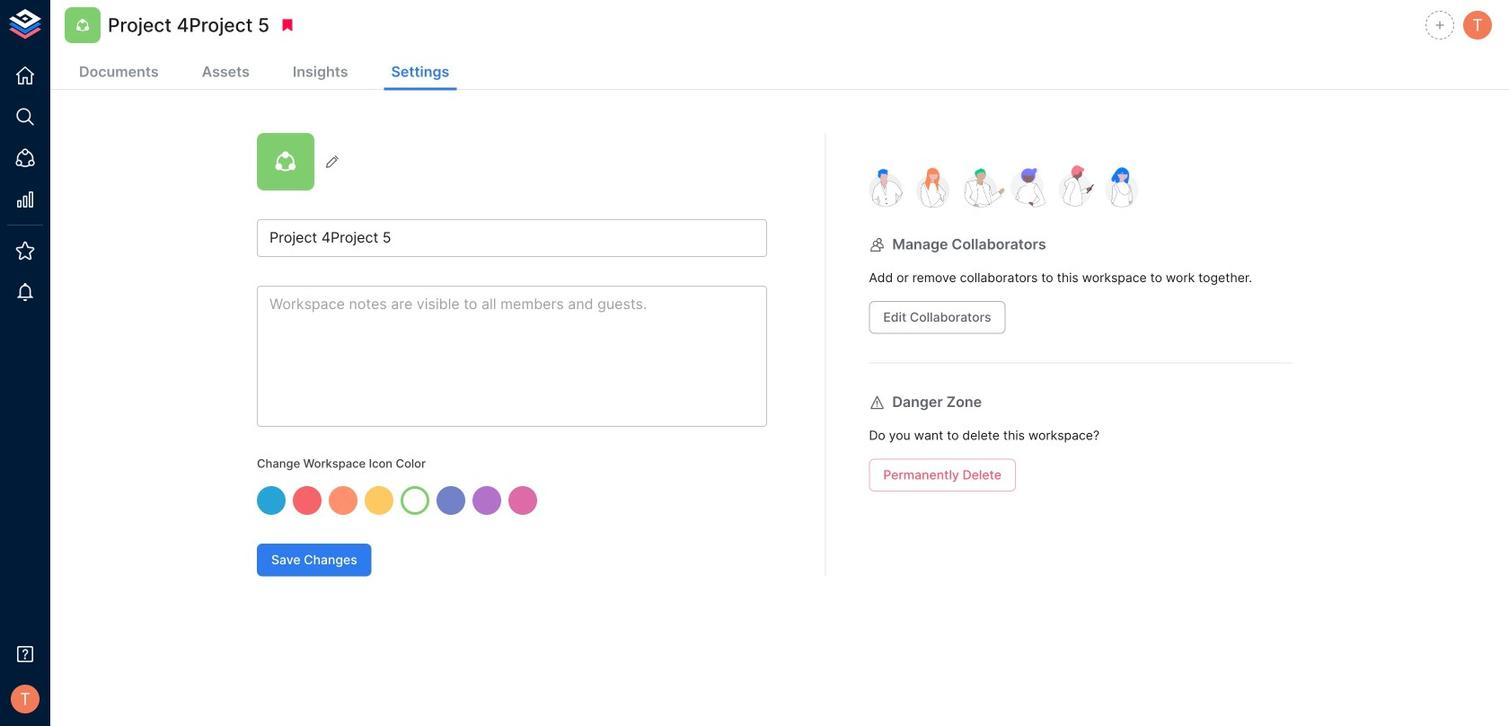 Task type: describe. For each thing, give the bounding box(es) containing it.
Workspace notes are visible to all members and guests. text field
[[257, 286, 767, 427]]



Task type: locate. For each thing, give the bounding box(es) containing it.
Workspace Name text field
[[257, 219, 767, 257]]

remove bookmark image
[[279, 17, 296, 33]]



Task type: vqa. For each thing, say whether or not it's contained in the screenshot.
Help 'image'
no



